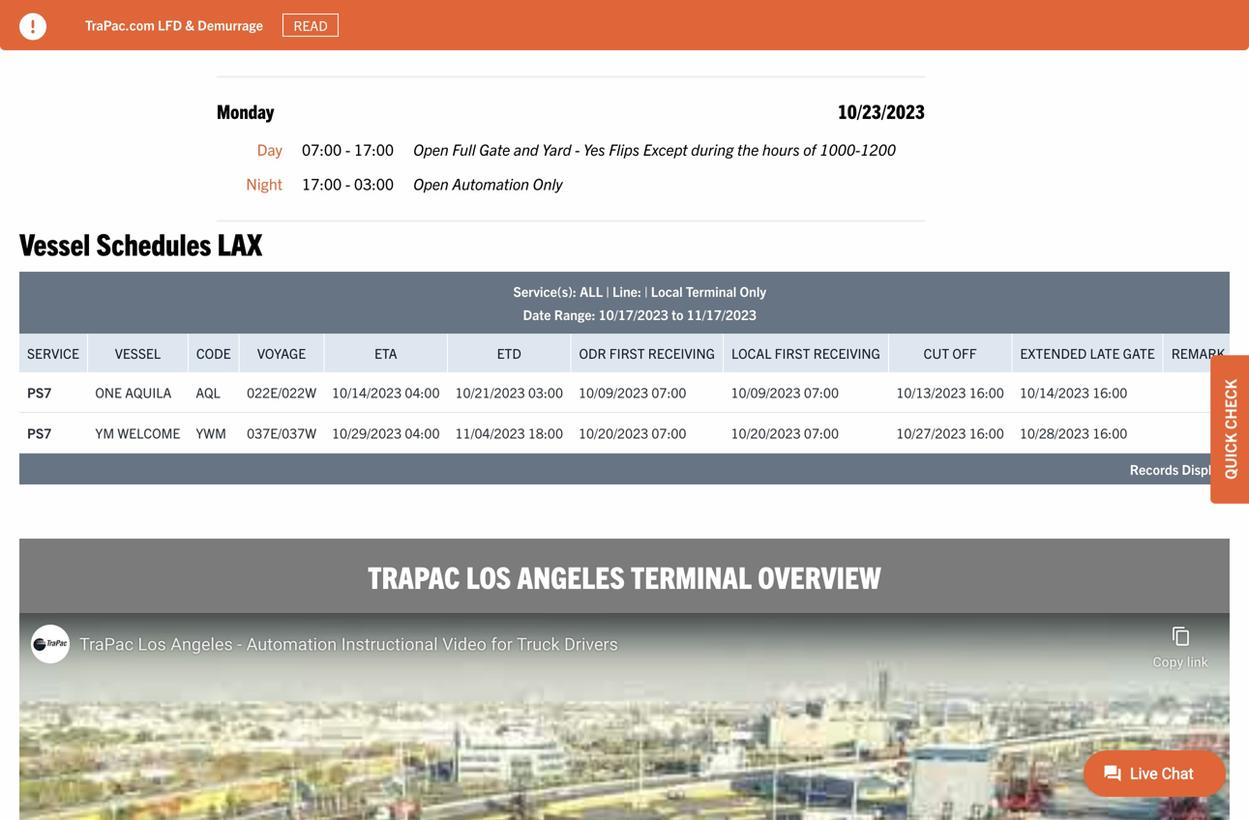 Task type: vqa. For each thing, say whether or not it's contained in the screenshot.
the right The "Light"
no



Task type: describe. For each thing, give the bounding box(es) containing it.
1 10/20/2023 07:00 from the left
[[579, 424, 687, 442]]

11/04/2023
[[455, 424, 525, 442]]

16:00 for 10/27/2023 16:00
[[970, 424, 1005, 442]]

10/28/2023
[[1020, 424, 1090, 442]]

aql
[[196, 384, 221, 401]]

automation
[[452, 174, 529, 193]]

local first receiving
[[732, 345, 881, 362]]

first for odr
[[610, 345, 645, 362]]

demurrage
[[198, 16, 263, 33]]

1 vertical spatial terminal
[[631, 558, 752, 595]]

line:
[[613, 283, 642, 300]]

solid image
[[19, 13, 46, 40]]

10/29/2023 04:00
[[332, 424, 440, 442]]

open automation only
[[413, 174, 563, 193]]

16:00 for 10/28/2023 16:00
[[1093, 424, 1128, 442]]

trapac los angeles terminal overview
[[368, 558, 882, 595]]

17:00 for closed
[[302, 29, 342, 49]]

day
[[257, 139, 283, 159]]

022e/022w
[[247, 384, 317, 401]]

037e/037w
[[247, 424, 317, 442]]

2 vertical spatial 03:00
[[528, 384, 563, 401]]

schedules
[[96, 224, 211, 262]]

10/27/2023 16:00
[[897, 424, 1005, 442]]

first for local
[[775, 345, 811, 362]]

vessel for vessel
[[115, 345, 161, 362]]

03:00 for closed
[[354, 29, 394, 49]]

terminal inside service(s): all | line: | local terminal only date range: 10/17/2023 to 11/17/2023
[[686, 283, 737, 300]]

during
[[692, 139, 734, 159]]

records displayed :
[[1131, 461, 1250, 478]]

quick check link
[[1211, 355, 1250, 504]]

17:00 - 03:00 for closed
[[302, 29, 394, 49]]

04:00 for 10/14/2023 04:00
[[405, 384, 440, 401]]

angeles
[[517, 558, 625, 595]]

flips
[[609, 139, 640, 159]]

quick check
[[1221, 380, 1240, 480]]

yes
[[584, 139, 606, 159]]

10/23/2023
[[838, 99, 925, 123]]

to
[[672, 306, 684, 323]]

10/28/2023 16:00
[[1020, 424, 1128, 442]]

and
[[514, 139, 539, 159]]

trapac.com lfd & demurrage
[[85, 16, 263, 33]]

monday
[[217, 99, 274, 123]]

1200
[[861, 139, 896, 159]]

10/21/2023 03:00
[[455, 384, 563, 401]]

extended
[[1021, 345, 1087, 362]]

ym
[[95, 424, 114, 442]]

10/14/2023 16:00
[[1020, 384, 1128, 401]]

one
[[95, 384, 122, 401]]

service(s):
[[514, 283, 577, 300]]

vessel for vessel schedules lax
[[19, 224, 90, 262]]

11/04/2023 18:00
[[455, 424, 563, 442]]

receiving for local first receiving
[[814, 345, 881, 362]]

ps7 for ym welcome
[[27, 424, 52, 442]]

- left yes
[[575, 139, 580, 159]]

overview
[[758, 558, 882, 595]]

10/17/2023
[[599, 306, 669, 323]]

remark
[[1172, 345, 1226, 362]]

full
[[452, 139, 476, 159]]

lax
[[217, 224, 262, 262]]

code
[[196, 345, 231, 362]]

17:00 - 03:00 for open automation only
[[302, 174, 394, 193]]

10/27/2023
[[897, 424, 967, 442]]

2 10/09/2023 07:00 from the left
[[731, 384, 839, 401]]

vessel schedules lax
[[19, 224, 262, 262]]

1 vertical spatial 17:00
[[354, 139, 394, 159]]

open for open full gate and yard -  yes flips except during the hours of 1000-1200
[[413, 139, 449, 159]]

16:00 for 10/13/2023 16:00
[[970, 384, 1005, 401]]

trapac
[[368, 558, 460, 595]]

open full gate and yard -  yes flips except during the hours of 1000-1200
[[413, 139, 896, 159]]

1 vertical spatial local
[[732, 345, 772, 362]]

read
[[294, 16, 328, 34]]

closed
[[413, 29, 458, 49]]

1000-
[[820, 139, 861, 159]]

date
[[523, 306, 551, 323]]

night for closed
[[246, 29, 283, 49]]

read link
[[283, 13, 339, 37]]

eta
[[375, 345, 397, 362]]

2 10/09/2023 from the left
[[731, 384, 801, 401]]

welcome
[[117, 424, 180, 442]]

night for open automation only
[[246, 174, 283, 193]]

ywm
[[196, 424, 226, 442]]

late
[[1091, 345, 1121, 362]]

etd
[[497, 345, 522, 362]]

the
[[738, 139, 759, 159]]

all
[[580, 283, 603, 300]]

only inside service(s): all | line: | local terminal only date range: 10/17/2023 to 11/17/2023
[[740, 283, 767, 300]]

displayed
[[1182, 461, 1241, 478]]

10/14/2023 for 10/14/2023 16:00
[[1020, 384, 1090, 401]]

odr
[[579, 345, 607, 362]]



Task type: locate. For each thing, give the bounding box(es) containing it.
0 horizontal spatial 10/20/2023
[[579, 424, 649, 442]]

0 vertical spatial local
[[651, 283, 683, 300]]

1 vertical spatial 03:00
[[354, 174, 394, 193]]

1 horizontal spatial vessel
[[115, 345, 161, 362]]

10/14/2023 down extended
[[1020, 384, 1090, 401]]

vessel
[[19, 224, 90, 262], [115, 345, 161, 362]]

10/09/2023 07:00
[[579, 384, 687, 401], [731, 384, 839, 401]]

- right read link
[[345, 29, 351, 49]]

1 open from the top
[[413, 139, 449, 159]]

los
[[466, 558, 511, 595]]

1 vertical spatial ps7
[[27, 424, 52, 442]]

1 vertical spatial gate
[[1124, 345, 1156, 362]]

hours
[[763, 139, 800, 159]]

- for closed
[[345, 29, 351, 49]]

trapac.com
[[85, 16, 155, 33]]

gate right late
[[1124, 345, 1156, 362]]

ym welcome
[[95, 424, 180, 442]]

1 receiving from the left
[[648, 345, 715, 362]]

- for open full gate and yard -  yes flips except during the hours of 1000-1200
[[345, 139, 351, 159]]

10/09/2023 down odr
[[579, 384, 649, 401]]

except
[[643, 139, 688, 159]]

| right 'line:'
[[645, 283, 648, 300]]

odr first receiving
[[579, 345, 715, 362]]

local down 11/17/2023
[[732, 345, 772, 362]]

night
[[246, 29, 283, 49], [246, 174, 283, 193]]

16:00 down '10/14/2023 16:00'
[[1093, 424, 1128, 442]]

0 horizontal spatial local
[[651, 283, 683, 300]]

gate
[[479, 139, 510, 159], [1124, 345, 1156, 362]]

2 receiving from the left
[[814, 345, 881, 362]]

10/09/2023
[[579, 384, 649, 401], [731, 384, 801, 401]]

1 vertical spatial 04:00
[[405, 424, 440, 442]]

1 10/14/2023 from the left
[[332, 384, 402, 401]]

1 vertical spatial open
[[413, 174, 449, 193]]

0 vertical spatial 04:00
[[405, 384, 440, 401]]

1 horizontal spatial receiving
[[814, 345, 881, 362]]

17:00 left full
[[354, 139, 394, 159]]

1 10/20/2023 from the left
[[579, 424, 649, 442]]

1 10/09/2023 from the left
[[579, 384, 649, 401]]

04:00
[[405, 384, 440, 401], [405, 424, 440, 442]]

1 17:00 - 03:00 from the top
[[302, 29, 394, 49]]

16:00 down late
[[1093, 384, 1128, 401]]

1 horizontal spatial |
[[645, 283, 648, 300]]

2 10/20/2023 07:00 from the left
[[731, 424, 839, 442]]

10/20/2023 down local first receiving
[[731, 424, 801, 442]]

local
[[651, 283, 683, 300], [732, 345, 772, 362]]

10/14/2023 for 10/14/2023 04:00
[[332, 384, 402, 401]]

0 vertical spatial vessel
[[19, 224, 90, 262]]

first
[[610, 345, 645, 362], [775, 345, 811, 362]]

10/09/2023 07:00 down local first receiving
[[731, 384, 839, 401]]

0 horizontal spatial vessel
[[19, 224, 90, 262]]

16:00 for 10/14/2023 16:00
[[1093, 384, 1128, 401]]

0 horizontal spatial gate
[[479, 139, 510, 159]]

0 vertical spatial night
[[246, 29, 283, 49]]

|
[[606, 283, 610, 300], [645, 283, 648, 300]]

10/14/2023 04:00
[[332, 384, 440, 401]]

0 vertical spatial open
[[413, 139, 449, 159]]

2 open from the top
[[413, 174, 449, 193]]

2 ps7 from the top
[[27, 424, 52, 442]]

10/14/2023 up 10/29/2023
[[332, 384, 402, 401]]

only up 11/17/2023
[[740, 283, 767, 300]]

ps7 for one aquila
[[27, 384, 52, 401]]

gate right full
[[479, 139, 510, 159]]

| right all
[[606, 283, 610, 300]]

:
[[1243, 461, 1247, 478]]

0 horizontal spatial 10/14/2023
[[332, 384, 402, 401]]

11/17/2023
[[687, 306, 757, 323]]

night left "read"
[[246, 29, 283, 49]]

0 horizontal spatial 10/20/2023 07:00
[[579, 424, 687, 442]]

16:00
[[970, 384, 1005, 401], [1093, 384, 1128, 401], [970, 424, 1005, 442], [1093, 424, 1128, 442]]

open left full
[[413, 139, 449, 159]]

10/29/2023
[[332, 424, 402, 442]]

16:00 down 10/13/2023 16:00
[[970, 424, 1005, 442]]

17:00
[[302, 29, 342, 49], [354, 139, 394, 159], [302, 174, 342, 193]]

1 10/09/2023 07:00 from the left
[[579, 384, 687, 401]]

04:00 down "10/14/2023 04:00"
[[405, 424, 440, 442]]

2 10/14/2023 from the left
[[1020, 384, 1090, 401]]

of
[[804, 139, 817, 159]]

2 10/20/2023 from the left
[[731, 424, 801, 442]]

- for open automation only
[[345, 174, 351, 193]]

03:00 down 07:00 - 17:00 in the left of the page
[[354, 174, 394, 193]]

1 vertical spatial only
[[740, 283, 767, 300]]

open
[[413, 139, 449, 159], [413, 174, 449, 193]]

07:00
[[302, 139, 342, 159], [652, 384, 687, 401], [804, 384, 839, 401], [652, 424, 687, 442], [804, 424, 839, 442]]

03:00
[[354, 29, 394, 49], [354, 174, 394, 193], [528, 384, 563, 401]]

-
[[345, 29, 351, 49], [345, 139, 351, 159], [575, 139, 580, 159], [345, 174, 351, 193]]

1 night from the top
[[246, 29, 283, 49]]

10/21/2023
[[455, 384, 525, 401]]

0 horizontal spatial only
[[533, 174, 563, 193]]

open left automation
[[413, 174, 449, 193]]

0 vertical spatial ps7
[[27, 384, 52, 401]]

10/14/2023
[[332, 384, 402, 401], [1020, 384, 1090, 401]]

0 vertical spatial 17:00
[[302, 29, 342, 49]]

0 horizontal spatial 10/09/2023 07:00
[[579, 384, 687, 401]]

1 vertical spatial 17:00 - 03:00
[[302, 174, 394, 193]]

17:00 down 07:00 - 17:00 in the left of the page
[[302, 174, 342, 193]]

0 horizontal spatial 10/09/2023
[[579, 384, 649, 401]]

17:00 right demurrage
[[302, 29, 342, 49]]

extended late gate
[[1021, 345, 1156, 362]]

1 horizontal spatial 10/09/2023 07:00
[[731, 384, 839, 401]]

18:00
[[528, 424, 563, 442]]

2 first from the left
[[775, 345, 811, 362]]

1 04:00 from the top
[[405, 384, 440, 401]]

2 | from the left
[[645, 283, 648, 300]]

- right the day at the left top of the page
[[345, 139, 351, 159]]

10/13/2023
[[897, 384, 967, 401]]

check
[[1221, 380, 1240, 430]]

1 horizontal spatial only
[[740, 283, 767, 300]]

17:00 for open automation only
[[302, 174, 342, 193]]

1 ps7 from the top
[[27, 384, 52, 401]]

lfd
[[158, 16, 182, 33]]

2 vertical spatial 17:00
[[302, 174, 342, 193]]

receiving left cut
[[814, 345, 881, 362]]

0 horizontal spatial first
[[610, 345, 645, 362]]

1 horizontal spatial gate
[[1124, 345, 1156, 362]]

0 vertical spatial terminal
[[686, 283, 737, 300]]

2 night from the top
[[246, 174, 283, 193]]

aquila
[[125, 384, 172, 401]]

1 horizontal spatial 10/20/2023 07:00
[[731, 424, 839, 442]]

07:00 - 17:00
[[302, 139, 394, 159]]

04:00 for 10/29/2023 04:00
[[405, 424, 440, 442]]

gate for full
[[479, 139, 510, 159]]

cut off
[[924, 345, 977, 362]]

17:00 - 03:00 down 07:00 - 17:00 in the left of the page
[[302, 174, 394, 193]]

2 04:00 from the top
[[405, 424, 440, 442]]

1 horizontal spatial 10/20/2023
[[731, 424, 801, 442]]

16:00 down off
[[970, 384, 1005, 401]]

- down 07:00 - 17:00 in the left of the page
[[345, 174, 351, 193]]

10/09/2023 07:00 down odr first receiving
[[579, 384, 687, 401]]

1 first from the left
[[610, 345, 645, 362]]

2 17:00 - 03:00 from the top
[[302, 174, 394, 193]]

1 | from the left
[[606, 283, 610, 300]]

local inside service(s): all | line: | local terminal only date range: 10/17/2023 to 11/17/2023
[[651, 283, 683, 300]]

1 horizontal spatial 10/14/2023
[[1020, 384, 1090, 401]]

0 horizontal spatial receiving
[[648, 345, 715, 362]]

range:
[[554, 306, 596, 323]]

&
[[185, 16, 195, 33]]

receiving down to in the top of the page
[[648, 345, 715, 362]]

04:00 up 10/29/2023 04:00
[[405, 384, 440, 401]]

03:00 up '18:00'
[[528, 384, 563, 401]]

local up to in the top of the page
[[651, 283, 683, 300]]

yard
[[542, 139, 572, 159]]

0 vertical spatial 03:00
[[354, 29, 394, 49]]

0 vertical spatial only
[[533, 174, 563, 193]]

10/20/2023
[[579, 424, 649, 442], [731, 424, 801, 442]]

service(s): all | line: | local terminal only date range: 10/17/2023 to 11/17/2023
[[514, 283, 767, 323]]

10/20/2023 07:00 down local first receiving
[[731, 424, 839, 442]]

0 horizontal spatial |
[[606, 283, 610, 300]]

off
[[953, 345, 977, 362]]

17:00 - 03:00 left closed on the left
[[302, 29, 394, 49]]

open for open automation only
[[413, 174, 449, 193]]

1 vertical spatial vessel
[[115, 345, 161, 362]]

cut
[[924, 345, 950, 362]]

0 vertical spatial gate
[[479, 139, 510, 159]]

night down the day at the left top of the page
[[246, 174, 283, 193]]

only down yard
[[533, 174, 563, 193]]

10/20/2023 07:00
[[579, 424, 687, 442], [731, 424, 839, 442]]

10/20/2023 right '18:00'
[[579, 424, 649, 442]]

ps7 left ym
[[27, 424, 52, 442]]

ps7 down service
[[27, 384, 52, 401]]

17:00 - 03:00
[[302, 29, 394, 49], [302, 174, 394, 193]]

0 vertical spatial 17:00 - 03:00
[[302, 29, 394, 49]]

1 horizontal spatial first
[[775, 345, 811, 362]]

10/13/2023 16:00
[[897, 384, 1005, 401]]

1 vertical spatial night
[[246, 174, 283, 193]]

gate for late
[[1124, 345, 1156, 362]]

10/20/2023 07:00 down odr first receiving
[[579, 424, 687, 442]]

one aquila
[[95, 384, 172, 401]]

service
[[27, 345, 79, 362]]

only
[[533, 174, 563, 193], [740, 283, 767, 300]]

receiving for odr first receiving
[[648, 345, 715, 362]]

receiving
[[648, 345, 715, 362], [814, 345, 881, 362]]

1 horizontal spatial local
[[732, 345, 772, 362]]

1 horizontal spatial 10/09/2023
[[731, 384, 801, 401]]

03:00 left closed on the left
[[354, 29, 394, 49]]

10/09/2023 down local first receiving
[[731, 384, 801, 401]]

records
[[1131, 461, 1179, 478]]

ps7
[[27, 384, 52, 401], [27, 424, 52, 442]]

03:00 for open automation only
[[354, 174, 394, 193]]

voyage
[[257, 345, 306, 362]]

quick
[[1221, 434, 1240, 480]]



